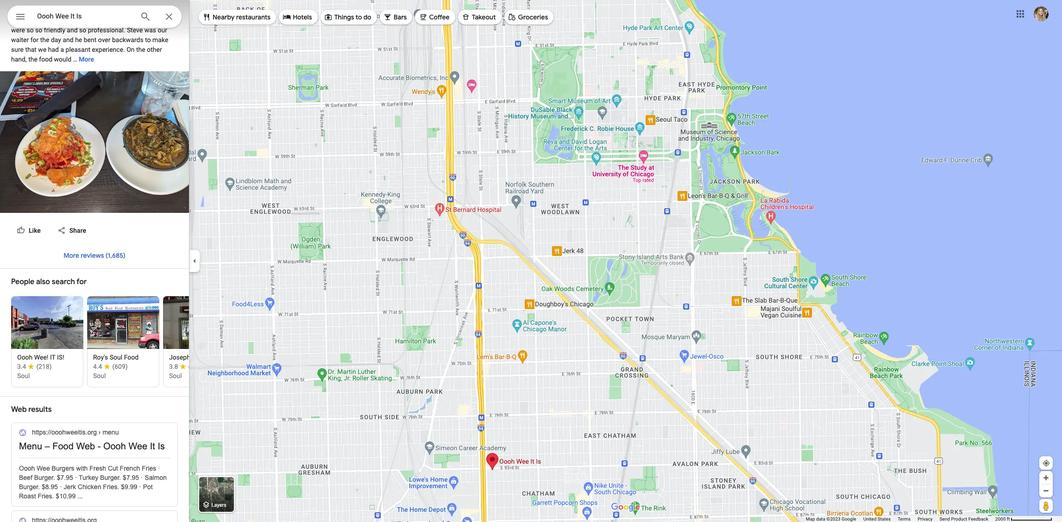 Task type: vqa. For each thing, say whether or not it's contained in the screenshot.
footer
yes



Task type: locate. For each thing, give the bounding box(es) containing it.
share
[[69, 227, 86, 234]]

2000
[[996, 517, 1006, 522]]

takeout
[[472, 13, 496, 21]]

roy's
[[93, 354, 108, 361]]

and down beautiful.
[[67, 26, 78, 34]]

so
[[27, 26, 34, 34], [35, 26, 42, 34], [79, 26, 86, 34]]

send product feedback
[[940, 517, 989, 522]]

product
[[951, 517, 968, 522]]

a
[[51, 6, 55, 13], [60, 46, 64, 53]]

None field
[[37, 11, 133, 22]]

soul down 3.8
[[169, 373, 182, 380]]

soul
[[110, 354, 122, 361], [17, 373, 30, 380], [93, 373, 106, 380], [169, 373, 182, 380]]

staff
[[104, 17, 118, 24]]

data
[[816, 517, 826, 522]]

oooh wee! it is!
[[17, 354, 64, 361]]

1 horizontal spatial a
[[60, 46, 64, 53]]

1 vertical spatial more
[[64, 252, 79, 260]]

3 so from the left
[[79, 26, 86, 34]]

and
[[119, 17, 130, 24], [67, 26, 78, 34], [63, 36, 74, 44]]

 search field
[[7, 6, 182, 30]]

0 horizontal spatial the
[[28, 56, 37, 63]]

to down was
[[145, 36, 151, 44]]

and left he
[[63, 36, 74, 44]]

states
[[878, 517, 891, 522]]

ago
[[77, 6, 87, 13]]

google
[[842, 517, 857, 522]]

do
[[364, 13, 372, 21]]

0 vertical spatial to
[[356, 13, 362, 21]]

to
[[356, 13, 362, 21], [145, 36, 151, 44]]

wait
[[90, 17, 103, 24]]

so right were
[[27, 26, 34, 34]]

hotels
[[293, 13, 312, 21]]

ft
[[1007, 517, 1010, 522]]

0 horizontal spatial a
[[51, 6, 55, 13]]

google maps element
[[0, 0, 1063, 523]]

terms button
[[898, 517, 911, 523]]

soul down 4.4
[[93, 373, 106, 380]]

 coffee
[[419, 12, 450, 22]]

the
[[40, 36, 49, 44], [136, 46, 145, 53], [28, 56, 37, 63]]

3 stars image
[[11, 6, 18, 13]]

had
[[48, 46, 59, 53]]

0 horizontal spatial to
[[145, 36, 151, 44]]

over
[[98, 36, 111, 44]]


[[202, 12, 211, 22]]

bent
[[84, 36, 97, 44]]

the down 'that'
[[28, 56, 37, 63]]

footer
[[806, 517, 996, 523]]

united states
[[864, 517, 891, 522]]

restaurant
[[24, 17, 53, 24]]

2000 ft
[[996, 517, 1010, 522]]

to inside the restaurant is beautiful. wait staff and all employees were so so friendly and so professional. steve was our waiter for the day and he bent over backwards to make sure that we had a pleasant experience. on the other hand, the food would …
[[145, 36, 151, 44]]

soul for oooh wee! it is!
[[17, 373, 30, 380]]

was
[[144, 26, 156, 34]]

steve
[[127, 26, 143, 34]]

soul down 3.4
[[17, 373, 30, 380]]

footer inside "google maps" element
[[806, 517, 996, 523]]

2 vertical spatial and
[[63, 36, 74, 44]]

0 horizontal spatial for
[[30, 36, 39, 44]]

1 vertical spatial to
[[145, 36, 151, 44]]

feedback
[[969, 517, 989, 522]]

0 vertical spatial the
[[40, 36, 49, 44]]

professional.
[[88, 26, 125, 34]]

pleasant
[[66, 46, 90, 53]]

terms
[[898, 517, 911, 522]]

map
[[806, 517, 815, 522]]

more left reviews at the left
[[64, 252, 79, 260]]

(599)
[[188, 363, 204, 371]]

oooh
[[17, 354, 33, 361]]

so up he
[[79, 26, 86, 34]]

josephine's southern cooking
[[169, 354, 256, 361]]

3 stars image
[[11, 6, 48, 13]]

 groceries
[[508, 12, 548, 22]]

0 horizontal spatial so
[[27, 26, 34, 34]]

0 vertical spatial more
[[79, 56, 94, 63]]

for right "search"
[[77, 278, 87, 287]]

and left all
[[119, 17, 130, 24]]

 takeout
[[462, 12, 496, 22]]

2000 ft button
[[996, 517, 1053, 522]]

so down restaurant
[[35, 26, 42, 34]]

groceries
[[518, 13, 548, 21]]

(218)
[[36, 363, 52, 371]]

2 horizontal spatial so
[[79, 26, 86, 34]]

more reviews (1,685) button
[[54, 245, 135, 267]]

soul up the (609)
[[110, 354, 122, 361]]

more right the "…"
[[79, 56, 94, 63]]

united states button
[[864, 517, 891, 523]]

(1,685)
[[106, 252, 125, 260]]

backwards
[[112, 36, 144, 44]]

food
[[124, 354, 139, 361]]

for inside the restaurant is beautiful. wait staff and all employees were so so friendly and so professional. steve was our waiter for the day and he bent over backwards to make sure that we had a pleasant experience. on the other hand, the food would …
[[30, 36, 39, 44]]

on
[[127, 46, 135, 53]]

a month ago
[[51, 6, 87, 13]]

1 vertical spatial a
[[60, 46, 64, 53]]

that
[[25, 46, 37, 53]]

2 horizontal spatial the
[[136, 46, 145, 53]]

zoom out image
[[1043, 488, 1050, 495]]

results
[[28, 405, 52, 415]]

 hotels
[[283, 12, 312, 22]]

 nearby restaurants
[[202, 12, 271, 22]]

web
[[11, 405, 27, 415]]


[[324, 12, 333, 22]]

the up we
[[40, 36, 49, 44]]

a up 'is'
[[51, 6, 55, 13]]

people also search for
[[11, 278, 87, 287]]

search
[[52, 278, 75, 287]]

1 horizontal spatial to
[[356, 13, 362, 21]]

0 vertical spatial for
[[30, 36, 39, 44]]

footer containing map data ©2023 google
[[806, 517, 996, 523]]

privacy button
[[918, 517, 933, 523]]

1 horizontal spatial so
[[35, 26, 42, 34]]

show your location image
[[1043, 460, 1051, 468]]

1 horizontal spatial the
[[40, 36, 49, 44]]

map data ©2023 google
[[806, 517, 857, 522]]

a right had
[[60, 46, 64, 53]]

soul for roy's soul food
[[93, 373, 106, 380]]

more inside button
[[64, 252, 79, 260]]


[[508, 12, 516, 22]]

for up 'that'
[[30, 36, 39, 44]]

none field inside oooh wee it is field
[[37, 11, 133, 22]]

to left do
[[356, 13, 362, 21]]

3.8 stars 599 reviews image
[[169, 362, 204, 372]]

the
[[11, 17, 22, 24]]

web results
[[11, 405, 52, 415]]

1 vertical spatial for
[[77, 278, 87, 287]]

the right on
[[136, 46, 145, 53]]

1 vertical spatial the
[[136, 46, 145, 53]]

all
[[132, 17, 138, 24]]

like
[[29, 227, 41, 234]]



Task type: describe. For each thing, give the bounding box(es) containing it.
 things to do
[[324, 12, 372, 22]]

wee!
[[34, 354, 48, 361]]

were
[[11, 26, 25, 34]]


[[15, 10, 26, 23]]

united
[[864, 517, 877, 522]]

friendly
[[44, 26, 65, 34]]

restaurants
[[236, 13, 271, 21]]

the restaurant is beautiful. wait staff and all employees were so so friendly and so professional. steve was our waiter for the day and he bent over backwards to make sure that we had a pleasant experience. on the other hand, the food would …
[[11, 17, 173, 63]]

0 vertical spatial and
[[119, 17, 130, 24]]

josephine's
[[169, 354, 203, 361]]


[[283, 12, 291, 22]]

make
[[152, 36, 168, 44]]

show street view coverage image
[[1040, 500, 1053, 513]]

to inside " things to do"
[[356, 13, 362, 21]]

day
[[51, 36, 61, 44]]

2 vertical spatial the
[[28, 56, 37, 63]]

things
[[334, 13, 354, 21]]

is!
[[57, 354, 64, 361]]

sure
[[11, 46, 24, 53]]

employees
[[140, 17, 171, 24]]

food
[[39, 56, 52, 63]]

experience.
[[92, 46, 125, 53]]


[[419, 12, 427, 22]]

1 horizontal spatial for
[[77, 278, 87, 287]]

1 vertical spatial and
[[67, 26, 78, 34]]

(609)
[[112, 363, 128, 371]]

also
[[36, 278, 50, 287]]

people
[[11, 278, 34, 287]]

he
[[75, 36, 82, 44]]

is
[[55, 17, 60, 24]]

3.8
[[169, 363, 178, 371]]

more for more reviews (1,685)
[[64, 252, 79, 260]]

coffee
[[429, 13, 450, 21]]

©2023
[[827, 517, 841, 522]]

collapse side panel image
[[190, 256, 200, 266]]

4.4
[[93, 363, 102, 371]]

we
[[38, 46, 46, 53]]

1 so from the left
[[27, 26, 34, 34]]

 bars
[[384, 12, 407, 22]]

zoom in image
[[1043, 475, 1050, 482]]

0 vertical spatial a
[[51, 6, 55, 13]]

a inside the restaurant is beautiful. wait staff and all employees were so so friendly and so professional. steve was our waiter for the day and he bent over backwards to make sure that we had a pleasant experience. on the other hand, the food would …
[[60, 46, 64, 53]]

bars
[[394, 13, 407, 21]]

like button
[[11, 222, 48, 239]]

beautiful.
[[61, 17, 88, 24]]

3.4 stars 218 reviews image
[[17, 362, 52, 372]]

would
[[54, 56, 71, 63]]

hand,
[[11, 56, 27, 63]]

send
[[940, 517, 950, 522]]

send product feedback button
[[940, 517, 989, 523]]

more for more
[[79, 56, 94, 63]]

Oooh Wee It Is field
[[7, 6, 182, 28]]

share button
[[52, 222, 94, 239]]

4.4 stars 609 reviews image
[[93, 362, 128, 372]]


[[384, 12, 392, 22]]

layers
[[212, 503, 227, 509]]


[[462, 12, 470, 22]]

cooking
[[232, 354, 256, 361]]

other
[[147, 46, 162, 53]]

roy's soul food
[[93, 354, 139, 361]]

…
[[73, 56, 77, 63]]

reviews
[[81, 252, 104, 260]]

it
[[50, 354, 55, 361]]

google account: michelle dermenjian  
(michelle.dermenjian@adept.ai) image
[[1034, 6, 1049, 21]]

month
[[56, 6, 75, 13]]

soul for josephine's southern cooking
[[169, 373, 182, 380]]

more reviews (1,685)
[[64, 252, 125, 260]]

privacy
[[918, 517, 933, 522]]

our
[[158, 26, 167, 34]]

2 so from the left
[[35, 26, 42, 34]]



